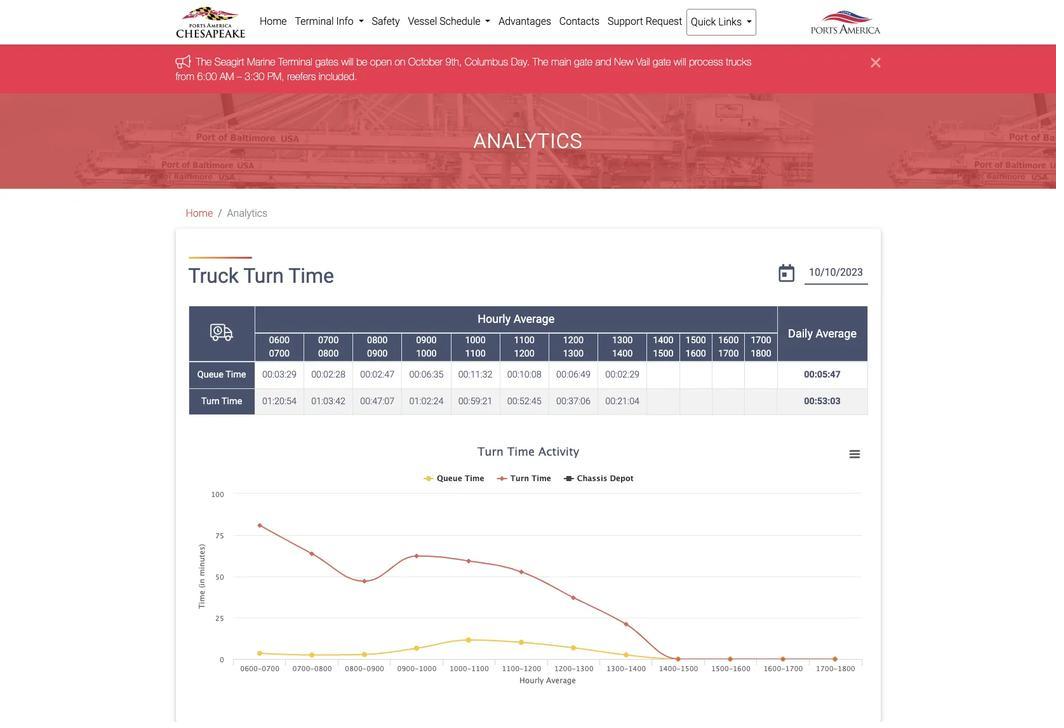 Task type: locate. For each thing, give the bounding box(es) containing it.
analytics
[[474, 129, 583, 153], [227, 207, 268, 219]]

1200 1300
[[564, 335, 584, 359]]

1700 left 1800
[[719, 348, 739, 359]]

will left be on the left top
[[342, 56, 354, 68]]

the up 6:00
[[196, 56, 212, 68]]

0800 0900
[[367, 335, 388, 359]]

0 horizontal spatial home link
[[186, 207, 213, 219]]

0 vertical spatial 0700
[[318, 335, 339, 345]]

00:10:08
[[508, 369, 542, 380]]

1 horizontal spatial will
[[674, 56, 687, 68]]

the right day.
[[533, 56, 549, 68]]

1 horizontal spatial 1600
[[719, 335, 739, 345]]

1 vertical spatial time
[[226, 369, 246, 380]]

vessel schedule link
[[404, 9, 495, 34]]

0 horizontal spatial 1200
[[515, 348, 535, 359]]

1 vertical spatial turn
[[201, 396, 220, 407]]

1 vertical spatial 1700
[[719, 348, 739, 359]]

1 horizontal spatial 1400
[[654, 335, 674, 345]]

terminal inside the seagirt marine terminal gates will be open on october 9th, columbus day. the main gate and new vail gate will process trucks from 6:00 am – 3:30 pm, reefers included.
[[278, 56, 313, 68]]

1600 left 1700 1800
[[719, 335, 739, 345]]

1 horizontal spatial 1000
[[466, 335, 486, 345]]

turn time
[[201, 396, 242, 407]]

0 vertical spatial 1600
[[719, 335, 739, 345]]

open
[[370, 56, 392, 68]]

1400 up 00:02:29
[[613, 348, 633, 359]]

hourly
[[478, 312, 511, 326]]

truck
[[188, 264, 239, 288]]

1 horizontal spatial gate
[[653, 56, 672, 68]]

links
[[719, 16, 742, 28]]

0 horizontal spatial 1300
[[564, 348, 584, 359]]

turn down the queue in the bottom of the page
[[201, 396, 220, 407]]

turn right truck
[[244, 264, 284, 288]]

1 horizontal spatial 0800
[[367, 335, 388, 345]]

average
[[514, 312, 555, 326], [816, 327, 857, 340]]

0 vertical spatial 1100
[[515, 335, 535, 345]]

1300 up 00:06:49 in the bottom right of the page
[[564, 348, 584, 359]]

0900 up 00:06:35
[[416, 335, 437, 345]]

average up 1100 1200
[[514, 312, 555, 326]]

info
[[336, 15, 354, 27]]

advantages
[[499, 15, 552, 27]]

0 vertical spatial 1000
[[466, 335, 486, 345]]

0 vertical spatial home link
[[256, 9, 291, 34]]

1500 left 1600 1700
[[686, 335, 707, 345]]

terminal left info
[[295, 15, 334, 27]]

average right 'daily'
[[816, 327, 857, 340]]

0800 up 00:02:47
[[367, 335, 388, 345]]

1000 down hourly
[[466, 335, 486, 345]]

0 horizontal spatial 0700
[[269, 348, 290, 359]]

quick
[[692, 16, 717, 28]]

support
[[608, 15, 644, 27]]

1 horizontal spatial 1200
[[564, 335, 584, 345]]

00:53:03
[[805, 396, 841, 407]]

1300
[[613, 335, 633, 345], [564, 348, 584, 359]]

from
[[176, 70, 194, 82]]

queue
[[198, 369, 224, 380]]

1800
[[751, 348, 772, 359]]

00:11:32
[[459, 369, 493, 380]]

0 horizontal spatial 1500
[[654, 348, 674, 359]]

terminal
[[295, 15, 334, 27], [278, 56, 313, 68]]

home
[[260, 15, 287, 27], [186, 207, 213, 219]]

calendar day image
[[780, 265, 795, 282]]

safety link
[[368, 9, 404, 34]]

0 horizontal spatial 0900
[[367, 348, 388, 359]]

0 horizontal spatial 1100
[[466, 348, 486, 359]]

0 vertical spatial turn
[[244, 264, 284, 288]]

1400 1500
[[654, 335, 674, 359]]

1200 up 00:06:49 in the bottom right of the page
[[564, 335, 584, 345]]

1 vertical spatial 1000
[[416, 348, 437, 359]]

0 vertical spatial 1500
[[686, 335, 707, 345]]

quick links
[[692, 16, 745, 28]]

bullhorn image
[[176, 55, 196, 69]]

0 horizontal spatial average
[[514, 312, 555, 326]]

1 vertical spatial 1500
[[654, 348, 674, 359]]

1300 up 00:02:29
[[613, 335, 633, 345]]

advantages link
[[495, 9, 556, 34]]

0 vertical spatial analytics
[[474, 129, 583, 153]]

turn
[[244, 264, 284, 288], [201, 396, 220, 407]]

close image
[[872, 55, 881, 70]]

columbus
[[465, 56, 509, 68]]

vessel schedule
[[408, 15, 483, 27]]

gate left and
[[575, 56, 593, 68]]

1 vertical spatial terminal
[[278, 56, 313, 68]]

0 horizontal spatial 1700
[[719, 348, 739, 359]]

1200 up 00:10:08
[[515, 348, 535, 359]]

0 horizontal spatial analytics
[[227, 207, 268, 219]]

1 vertical spatial 0900
[[367, 348, 388, 359]]

9th,
[[446, 56, 462, 68]]

0900
[[416, 335, 437, 345], [367, 348, 388, 359]]

1100 up 00:11:32
[[466, 348, 486, 359]]

process
[[690, 56, 724, 68]]

seagirt
[[215, 56, 244, 68]]

contacts link
[[556, 9, 604, 34]]

2 vertical spatial time
[[222, 396, 242, 407]]

marine
[[247, 56, 276, 68]]

0 vertical spatial 0900
[[416, 335, 437, 345]]

0 vertical spatial 1300
[[613, 335, 633, 345]]

1 vertical spatial 1600
[[686, 348, 707, 359]]

1 horizontal spatial 1100
[[515, 335, 535, 345]]

gates
[[316, 56, 339, 68]]

terminal info
[[295, 15, 356, 27]]

00:02:28
[[312, 369, 346, 380]]

1 vertical spatial average
[[816, 327, 857, 340]]

1200
[[564, 335, 584, 345], [515, 348, 535, 359]]

0 vertical spatial terminal
[[295, 15, 334, 27]]

schedule
[[440, 15, 481, 27]]

home link
[[256, 9, 291, 34], [186, 207, 213, 219]]

1600 right 1400 1500
[[686, 348, 707, 359]]

00:47:07
[[361, 396, 395, 407]]

0 horizontal spatial 1400
[[613, 348, 633, 359]]

0700 up 00:02:28
[[318, 335, 339, 345]]

0 horizontal spatial turn
[[201, 396, 220, 407]]

day.
[[511, 56, 530, 68]]

vessel
[[408, 15, 437, 27]]

0700
[[318, 335, 339, 345], [269, 348, 290, 359]]

1100 1200
[[515, 335, 535, 359]]

1100 up 00:10:08
[[515, 335, 535, 345]]

will
[[342, 56, 354, 68], [674, 56, 687, 68]]

0 vertical spatial 1700
[[751, 335, 772, 345]]

will left process at the top of the page
[[674, 56, 687, 68]]

gate right vail
[[653, 56, 672, 68]]

1000 up 00:06:35
[[416, 348, 437, 359]]

be
[[357, 56, 368, 68]]

1 horizontal spatial the
[[533, 56, 549, 68]]

1 vertical spatial analytics
[[227, 207, 268, 219]]

None text field
[[805, 262, 869, 285]]

6:00
[[197, 70, 217, 82]]

1 horizontal spatial home
[[260, 15, 287, 27]]

queue time
[[198, 369, 246, 380]]

terminal up reefers
[[278, 56, 313, 68]]

0800 up 00:02:28
[[318, 348, 339, 359]]

1 vertical spatial 0800
[[318, 348, 339, 359]]

1 vertical spatial home
[[186, 207, 213, 219]]

1400 left 1500 1600
[[654, 335, 674, 345]]

1500
[[686, 335, 707, 345], [654, 348, 674, 359]]

included.
[[319, 70, 358, 82]]

0 horizontal spatial gate
[[575, 56, 593, 68]]

1700 up 1800
[[751, 335, 772, 345]]

safety
[[372, 15, 400, 27]]

0 horizontal spatial home
[[186, 207, 213, 219]]

00:59:21
[[459, 396, 493, 407]]

0 vertical spatial 1200
[[564, 335, 584, 345]]

0 horizontal spatial the
[[196, 56, 212, 68]]

01:02:24
[[410, 396, 444, 407]]

0 vertical spatial 0800
[[367, 335, 388, 345]]

00:05:47
[[805, 369, 841, 380]]

1 vertical spatial home link
[[186, 207, 213, 219]]

truck turn time
[[188, 264, 334, 288]]

1500 down hourly average daily average
[[654, 348, 674, 359]]

0900 up 00:02:47
[[367, 348, 388, 359]]

1 horizontal spatial 0900
[[416, 335, 437, 345]]

0700 down 0600 on the top left of page
[[269, 348, 290, 359]]

time
[[289, 264, 334, 288], [226, 369, 246, 380], [222, 396, 242, 407]]

1100
[[515, 335, 535, 345], [466, 348, 486, 359]]

the seagirt marine terminal gates will be open on october 9th, columbus day. the main gate and new vail gate will process trucks from 6:00 am – 3:30 pm, reefers included. alert
[[0, 45, 1057, 94]]

1400
[[654, 335, 674, 345], [613, 348, 633, 359]]

0800
[[367, 335, 388, 345], [318, 348, 339, 359]]

00:37:06
[[557, 396, 591, 407]]

1 vertical spatial 1400
[[613, 348, 633, 359]]

0 vertical spatial 1400
[[654, 335, 674, 345]]

1600
[[719, 335, 739, 345], [686, 348, 707, 359]]

0 horizontal spatial will
[[342, 56, 354, 68]]

0 horizontal spatial 1000
[[416, 348, 437, 359]]

1 vertical spatial 1100
[[466, 348, 486, 359]]

the
[[196, 56, 212, 68], [533, 56, 549, 68]]



Task type: vqa. For each thing, say whether or not it's contained in the screenshot.


Task type: describe. For each thing, give the bounding box(es) containing it.
1 horizontal spatial 1700
[[751, 335, 772, 345]]

terminal info link
[[291, 9, 368, 34]]

support request link
[[604, 9, 687, 34]]

the seagirt marine terminal gates will be open on october 9th, columbus day. the main gate and new vail gate will process trucks from 6:00 am – 3:30 pm, reefers included. link
[[176, 56, 752, 82]]

1 will from the left
[[342, 56, 354, 68]]

main
[[552, 56, 572, 68]]

1 vertical spatial 1300
[[564, 348, 584, 359]]

1 gate from the left
[[575, 56, 593, 68]]

0 vertical spatial time
[[289, 264, 334, 288]]

00:02:47
[[361, 369, 395, 380]]

1300 1400
[[613, 335, 633, 359]]

time for 01:20:54
[[222, 396, 242, 407]]

1 horizontal spatial analytics
[[474, 129, 583, 153]]

new
[[615, 56, 634, 68]]

contacts
[[560, 15, 600, 27]]

0 vertical spatial home
[[260, 15, 287, 27]]

1 the from the left
[[196, 56, 212, 68]]

0 horizontal spatial 1600
[[686, 348, 707, 359]]

daily
[[789, 327, 814, 340]]

vail
[[637, 56, 650, 68]]

the seagirt marine terminal gates will be open on october 9th, columbus day. the main gate and new vail gate will process trucks from 6:00 am – 3:30 pm, reefers included.
[[176, 56, 752, 82]]

00:03:29
[[262, 369, 297, 380]]

0 horizontal spatial 0800
[[318, 348, 339, 359]]

01:03:42
[[312, 396, 346, 407]]

1500 1600
[[686, 335, 707, 359]]

01:20:54
[[262, 396, 297, 407]]

2 gate from the left
[[653, 56, 672, 68]]

00:52:45
[[508, 396, 542, 407]]

october
[[409, 56, 443, 68]]

request
[[646, 15, 683, 27]]

trucks
[[727, 56, 752, 68]]

0900 1000
[[416, 335, 437, 359]]

1 horizontal spatial 1300
[[613, 335, 633, 345]]

support request
[[608, 15, 683, 27]]

0 vertical spatial average
[[514, 312, 555, 326]]

1 horizontal spatial turn
[[244, 264, 284, 288]]

pm,
[[267, 70, 285, 82]]

00:21:04
[[606, 396, 640, 407]]

0600 0700
[[269, 335, 290, 359]]

1 vertical spatial 1200
[[515, 348, 535, 359]]

1000 1100
[[466, 335, 486, 359]]

3:30
[[245, 70, 265, 82]]

quick links link
[[687, 9, 757, 36]]

am
[[220, 70, 234, 82]]

00:06:49
[[557, 369, 591, 380]]

time for 00:03:29
[[226, 369, 246, 380]]

–
[[237, 70, 242, 82]]

on
[[395, 56, 406, 68]]

hourly average daily average
[[478, 312, 857, 340]]

1 horizontal spatial home link
[[256, 9, 291, 34]]

1 horizontal spatial 0700
[[318, 335, 339, 345]]

and
[[596, 56, 612, 68]]

1 horizontal spatial 1500
[[686, 335, 707, 345]]

1 vertical spatial 0700
[[269, 348, 290, 359]]

0700 0800
[[318, 335, 339, 359]]

00:06:35
[[410, 369, 444, 380]]

1600 1700
[[719, 335, 739, 359]]

2 will from the left
[[674, 56, 687, 68]]

1 horizontal spatial average
[[816, 327, 857, 340]]

00:02:29
[[606, 369, 640, 380]]

0600
[[269, 335, 290, 345]]

reefers
[[287, 70, 316, 82]]

1700 1800
[[751, 335, 772, 359]]

2 the from the left
[[533, 56, 549, 68]]



